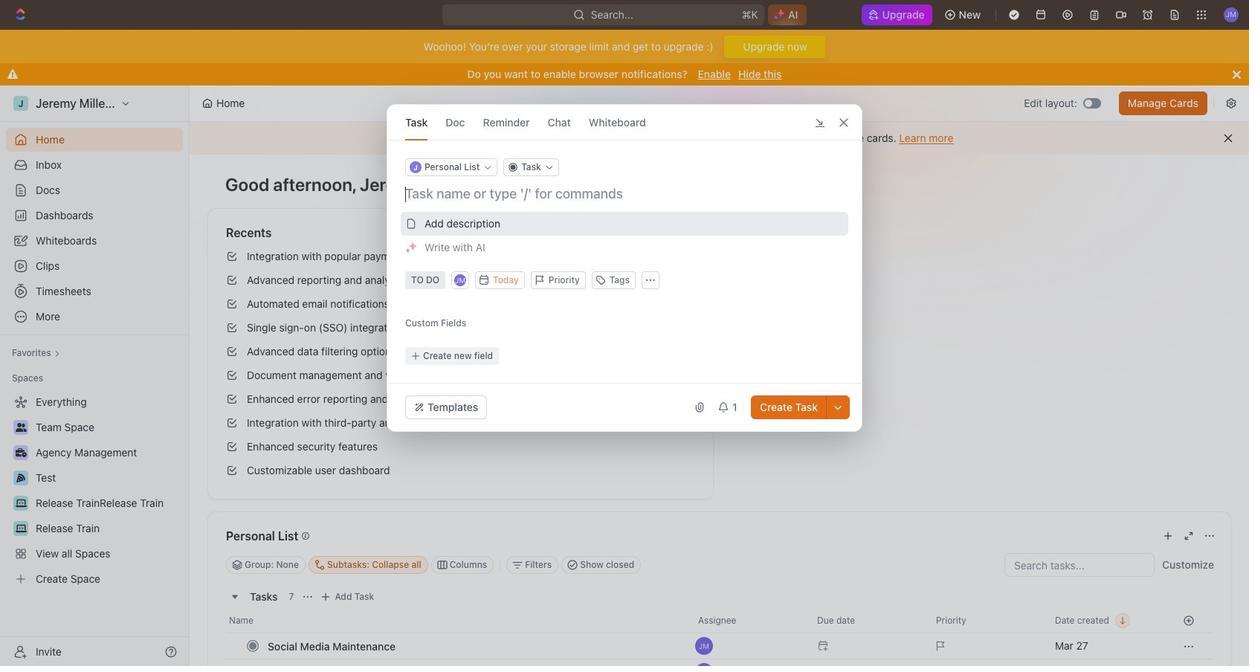 Task type: vqa. For each thing, say whether or not it's contained in the screenshot.
alert
yes



Task type: locate. For each thing, give the bounding box(es) containing it.
alert
[[190, 122, 1250, 155]]

dialog
[[387, 104, 863, 432]]

tree
[[6, 390, 183, 591]]



Task type: describe. For each thing, give the bounding box(es) containing it.
Task name or type '/' for commands text field
[[405, 185, 847, 203]]

tree inside sidebar navigation
[[6, 390, 183, 591]]

sidebar navigation
[[0, 86, 190, 666]]

Search tasks... text field
[[1006, 554, 1154, 576]]



